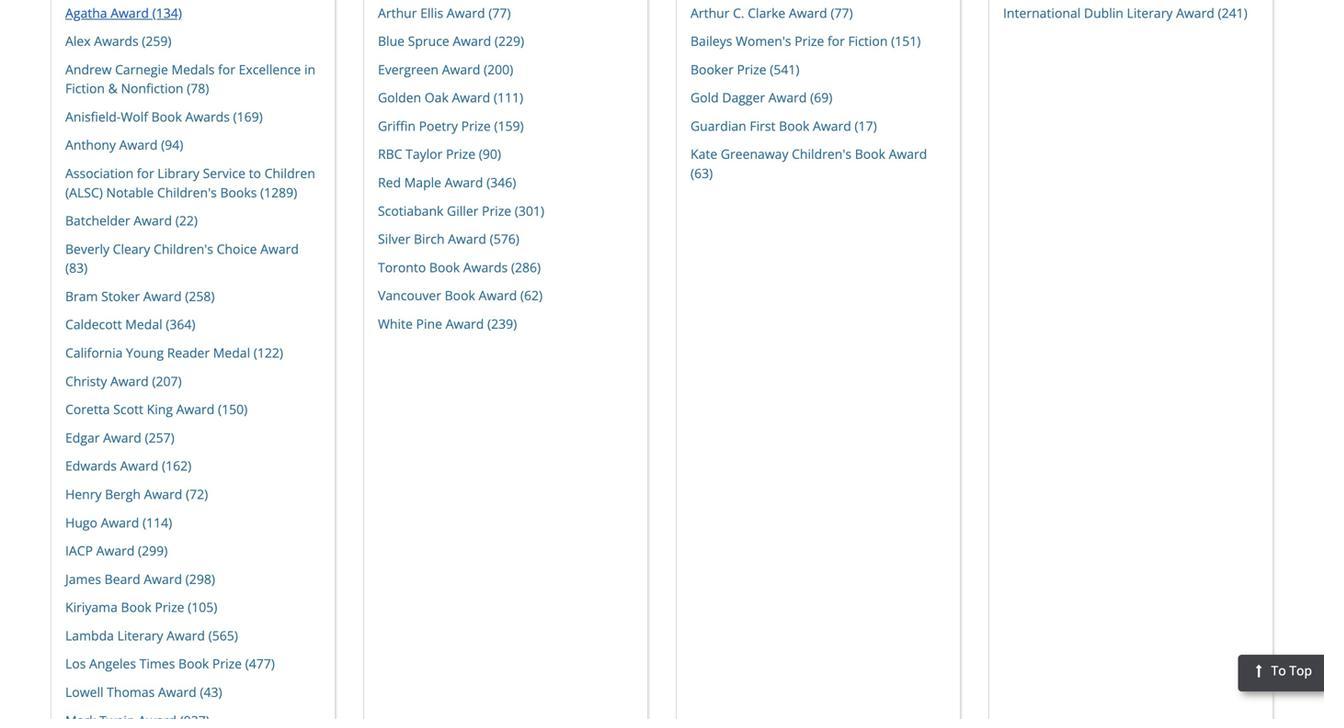 Task type: locate. For each thing, give the bounding box(es) containing it.
pine
[[416, 315, 442, 333]]

awards down agatha award (134) link
[[94, 32, 139, 50]]

california
[[65, 344, 123, 362]]

book right first
[[779, 117, 810, 135]]

2 horizontal spatial for
[[827, 32, 845, 50]]

(78)
[[187, 80, 209, 97]]

lowell thomas award (43)
[[65, 684, 222, 702]]

iacp award (299)
[[65, 543, 168, 560]]

(576)
[[490, 230, 519, 248]]

service
[[203, 165, 245, 182]]

award inside beverly cleary children's choice award (83)
[[260, 240, 299, 258]]

1 vertical spatial literary
[[117, 627, 163, 645]]

(77) up (229)
[[488, 4, 511, 21]]

(257)
[[145, 429, 174, 447]]

1 vertical spatial fiction
[[65, 80, 105, 97]]

anisfield-wolf book awards (169)
[[65, 108, 263, 125]]

association
[[65, 165, 133, 182]]

edwards award (162) link
[[65, 458, 191, 475]]

christy award (207) link
[[65, 373, 182, 390]]

medal left (122)
[[213, 344, 250, 362]]

0 horizontal spatial literary
[[117, 627, 163, 645]]

2 vertical spatial children's
[[154, 240, 213, 258]]

taylor
[[406, 145, 443, 163]]

0 vertical spatial literary
[[1127, 4, 1173, 21]]

carnegie
[[115, 61, 168, 78]]

to top link
[[1238, 656, 1324, 692]]

0 vertical spatial awards
[[94, 32, 139, 50]]

gold
[[691, 89, 719, 106]]

caldecott
[[65, 316, 122, 334]]

prize
[[795, 32, 824, 50], [737, 61, 766, 78], [461, 117, 491, 135], [446, 145, 475, 163], [482, 202, 511, 220], [155, 599, 184, 617], [212, 656, 242, 673]]

(111)
[[494, 89, 523, 106]]

christy award (207)
[[65, 373, 182, 390]]

award inside kate greenaway children's book award (63)
[[889, 145, 927, 163]]

1 arthur from the left
[[378, 4, 417, 21]]

james
[[65, 571, 101, 588]]

coretta scott king award (150) link
[[65, 401, 248, 418]]

fiction left (151)
[[848, 32, 888, 50]]

children's inside beverly cleary children's choice award (83)
[[154, 240, 213, 258]]

for inside andrew carnegie medals for excellence in fiction & nonfiction (78)
[[218, 61, 235, 78]]

literary
[[1127, 4, 1173, 21], [117, 627, 163, 645]]

for
[[827, 32, 845, 50], [218, 61, 235, 78], [137, 165, 154, 182]]

children's for book
[[792, 145, 851, 163]]

(346)
[[486, 174, 516, 191]]

2 vertical spatial for
[[137, 165, 154, 182]]

prize left (90)
[[446, 145, 475, 163]]

awards down "(576)"
[[463, 259, 508, 276]]

international
[[1003, 4, 1081, 21]]

children's down guardian first book award (17) link
[[792, 145, 851, 163]]

0 horizontal spatial (77)
[[488, 4, 511, 21]]

(241)
[[1218, 4, 1248, 21]]

los angeles times book prize (477)
[[65, 656, 275, 673]]

for right the medals on the top of page
[[218, 61, 235, 78]]

medal up the young
[[125, 316, 162, 334]]

james beard award (298) link
[[65, 571, 215, 588]]

0 horizontal spatial arthur
[[378, 4, 417, 21]]

awards down (78)
[[185, 108, 230, 125]]

excellence
[[239, 61, 301, 78]]

(1289)
[[260, 184, 297, 201]]

white pine award (239)
[[378, 315, 517, 333]]

prize up dagger
[[737, 61, 766, 78]]

arthur c. clarke award (77)
[[691, 4, 853, 21]]

for for fiction
[[827, 32, 845, 50]]

1 horizontal spatial arthur
[[691, 4, 730, 21]]

guardian first book award (17) link
[[691, 117, 877, 135]]

1 horizontal spatial (77)
[[831, 4, 853, 21]]

0 vertical spatial fiction
[[848, 32, 888, 50]]

(259)
[[142, 32, 172, 50]]

nonfiction
[[121, 80, 183, 97]]

bram
[[65, 288, 98, 305]]

giller
[[447, 202, 478, 220]]

toronto book awards (286) link
[[378, 259, 541, 276]]

0 horizontal spatial awards
[[94, 32, 139, 50]]

arthur up blue
[[378, 4, 417, 21]]

children's down library
[[157, 184, 217, 201]]

in
[[304, 61, 315, 78]]

for up notable
[[137, 165, 154, 182]]

(239)
[[487, 315, 517, 333]]

2 arthur from the left
[[691, 4, 730, 21]]

children's for choice
[[154, 240, 213, 258]]

cleary
[[113, 240, 150, 258]]

children's down (22)
[[154, 240, 213, 258]]

1 horizontal spatial fiction
[[848, 32, 888, 50]]

1 (77) from the left
[[488, 4, 511, 21]]

fiction down andrew
[[65, 80, 105, 97]]

griffin
[[378, 117, 416, 135]]

award
[[111, 4, 149, 21], [447, 4, 485, 21], [789, 4, 827, 21], [1176, 4, 1214, 21], [453, 32, 491, 50], [442, 61, 480, 78], [452, 89, 490, 106], [768, 89, 807, 106], [813, 117, 851, 135], [119, 136, 158, 154], [889, 145, 927, 163], [445, 174, 483, 191], [134, 212, 172, 229], [448, 230, 486, 248], [260, 240, 299, 258], [479, 287, 517, 304], [143, 288, 182, 305], [446, 315, 484, 333], [110, 373, 149, 390], [176, 401, 215, 418], [103, 429, 141, 447], [120, 458, 158, 475], [144, 486, 182, 503], [101, 514, 139, 532], [96, 543, 135, 560], [144, 571, 182, 588], [167, 627, 205, 645], [158, 684, 196, 702]]

prize up the (541)
[[795, 32, 824, 50]]

kiriyama
[[65, 599, 118, 617]]

for up (69)
[[827, 32, 845, 50]]

(94)
[[161, 136, 183, 154]]

scotiabank giller prize (301) link
[[378, 202, 544, 220]]

hugo award (114) link
[[65, 514, 172, 532]]

(90)
[[479, 145, 501, 163]]

children's inside kate greenaway children's book award (63)
[[792, 145, 851, 163]]

booker
[[691, 61, 734, 78]]

0 vertical spatial children's
[[792, 145, 851, 163]]

0 horizontal spatial for
[[137, 165, 154, 182]]

book down (17)
[[855, 145, 885, 163]]

to
[[1271, 663, 1286, 680]]

edgar
[[65, 429, 100, 447]]

booker prize (541)
[[691, 61, 799, 78]]

(169)
[[233, 108, 263, 125]]

book up '(94)'
[[151, 108, 182, 125]]

2 horizontal spatial awards
[[463, 259, 508, 276]]

literary right dublin
[[1127, 4, 1173, 21]]

1 horizontal spatial medal
[[213, 344, 250, 362]]

prize left (105)
[[155, 599, 184, 617]]

spruce
[[408, 32, 449, 50]]

0 horizontal spatial fiction
[[65, 80, 105, 97]]

guardian
[[691, 117, 746, 135]]

(alsc)
[[65, 184, 103, 201]]

0 horizontal spatial medal
[[125, 316, 162, 334]]

prize for for
[[795, 32, 824, 50]]

anisfield-
[[65, 108, 121, 125]]

vancouver book award (62) link
[[378, 287, 543, 304]]

angeles
[[89, 656, 136, 673]]

reader
[[167, 344, 210, 362]]

prize up (90)
[[461, 117, 491, 135]]

golden oak award (111)
[[378, 89, 523, 106]]

0 vertical spatial for
[[827, 32, 845, 50]]

(229)
[[495, 32, 524, 50]]

coretta
[[65, 401, 110, 418]]

vancouver
[[378, 287, 441, 304]]

1 horizontal spatial awards
[[185, 108, 230, 125]]

1 vertical spatial for
[[218, 61, 235, 78]]

prize down the (346)
[[482, 202, 511, 220]]

rbc
[[378, 145, 402, 163]]

literary down kiriyama book prize (105) link
[[117, 627, 163, 645]]

arthur up baileys
[[691, 4, 730, 21]]

1 horizontal spatial for
[[218, 61, 235, 78]]

fiction
[[848, 32, 888, 50], [65, 80, 105, 97]]

medals
[[171, 61, 215, 78]]

1 vertical spatial children's
[[157, 184, 217, 201]]

beard
[[105, 571, 140, 588]]

children's inside 'association for library service to children (alsc) notable children's books (1289)'
[[157, 184, 217, 201]]

medal
[[125, 316, 162, 334], [213, 344, 250, 362]]

beverly
[[65, 240, 109, 258]]

(77) up baileys women's prize for fiction (151) link
[[831, 4, 853, 21]]

edwards
[[65, 458, 117, 475]]

c.
[[733, 4, 744, 21]]

baileys women's prize for fiction (151) link
[[691, 32, 921, 50]]

times
[[139, 656, 175, 673]]



Task type: describe. For each thing, give the bounding box(es) containing it.
guardian first book award (17)
[[691, 117, 877, 135]]

kate greenaway children's book award (63)
[[691, 145, 927, 182]]

book up (43)
[[178, 656, 209, 673]]

hugo
[[65, 514, 97, 532]]

california young reader medal (122) link
[[65, 344, 283, 362]]

silver birch award (576)
[[378, 230, 519, 248]]

beverly cleary children's choice award (83)
[[65, 240, 299, 277]]

library
[[158, 165, 199, 182]]

bram stoker award (258)
[[65, 288, 215, 305]]

lambda literary award (565)
[[65, 627, 238, 645]]

arthur c. clarke award (77) link
[[691, 4, 853, 21]]

alex
[[65, 32, 91, 50]]

1 vertical spatial medal
[[213, 344, 250, 362]]

international dublin literary award (241)
[[1003, 4, 1248, 21]]

stoker
[[101, 288, 140, 305]]

wolf
[[121, 108, 148, 125]]

coretta scott king award (150)
[[65, 401, 248, 418]]

(63)
[[691, 165, 713, 182]]

(200)
[[484, 61, 513, 78]]

batchelder award (22) link
[[65, 212, 198, 229]]

0 vertical spatial medal
[[125, 316, 162, 334]]

book down james beard award (298)
[[121, 599, 152, 617]]

choice
[[217, 240, 257, 258]]

top
[[1289, 663, 1312, 680]]

(286)
[[511, 259, 541, 276]]

prize for (90)
[[446, 145, 475, 163]]

(43)
[[200, 684, 222, 702]]

(62)
[[520, 287, 543, 304]]

book inside kate greenaway children's book award (63)
[[855, 145, 885, 163]]

iacp award (299) link
[[65, 543, 168, 560]]

edgar award (257)
[[65, 429, 174, 447]]

caldecott medal (364)
[[65, 316, 195, 334]]

oak
[[425, 89, 449, 106]]

(72)
[[186, 486, 208, 503]]

up image
[[1250, 663, 1268, 680]]

scotiabank giller prize (301)
[[378, 202, 544, 220]]

hugo award (114)
[[65, 514, 172, 532]]

1 horizontal spatial literary
[[1127, 4, 1173, 21]]

1 vertical spatial awards
[[185, 108, 230, 125]]

young
[[126, 344, 164, 362]]

prize for (105)
[[155, 599, 184, 617]]

silver
[[378, 230, 410, 248]]

andrew
[[65, 61, 112, 78]]

beverly cleary children's choice award (83) link
[[65, 240, 299, 277]]

agatha award (134) link
[[65, 4, 182, 21]]

anthony award (94) link
[[65, 136, 183, 154]]

gold dagger award (69) link
[[691, 89, 832, 106]]

los angeles times book prize (477) link
[[65, 656, 275, 673]]

anisfield-wolf book awards (169) link
[[65, 108, 263, 125]]

evergreen
[[378, 61, 439, 78]]

prize for (301)
[[482, 202, 511, 220]]

fiction inside andrew carnegie medals for excellence in fiction & nonfiction (78)
[[65, 80, 105, 97]]

griffin poetry prize (159)
[[378, 117, 524, 135]]

james beard award (298)
[[65, 571, 215, 588]]

los
[[65, 656, 86, 673]]

2 (77) from the left
[[831, 4, 853, 21]]

red maple award (346) link
[[378, 174, 516, 191]]

red maple award (346)
[[378, 174, 516, 191]]

book down the silver birch award (576)
[[429, 259, 460, 276]]

lambda literary award (565) link
[[65, 627, 238, 645]]

arthur for arthur ellis award (77)
[[378, 4, 417, 21]]

bram stoker award (258) link
[[65, 288, 215, 305]]

(477)
[[245, 656, 275, 673]]

(134)
[[152, 4, 182, 21]]

children
[[264, 165, 315, 182]]

arthur ellis award (77)
[[378, 4, 511, 21]]

ellis
[[420, 4, 443, 21]]

henry bergh award (72) link
[[65, 486, 208, 503]]

for inside 'association for library service to children (alsc) notable children's books (1289)'
[[137, 165, 154, 182]]

batchelder award (22)
[[65, 212, 198, 229]]

king
[[147, 401, 173, 418]]

arthur for arthur c. clarke award (77)
[[691, 4, 730, 21]]

(298)
[[185, 571, 215, 588]]

2 vertical spatial awards
[[463, 259, 508, 276]]

(151)
[[891, 32, 921, 50]]

poetry
[[419, 117, 458, 135]]

for for excellence
[[218, 61, 235, 78]]

golden
[[378, 89, 421, 106]]

to
[[249, 165, 261, 182]]

(301)
[[515, 202, 544, 220]]

association for library service to children (alsc) notable children's books (1289) link
[[65, 165, 315, 201]]

(22)
[[175, 212, 198, 229]]

batchelder
[[65, 212, 130, 229]]

(207)
[[152, 373, 182, 390]]

(258)
[[185, 288, 215, 305]]

&
[[108, 80, 118, 97]]

red
[[378, 174, 401, 191]]

silver birch award (576) link
[[378, 230, 519, 248]]

anthony
[[65, 136, 116, 154]]

prize down (565)
[[212, 656, 242, 673]]

(364)
[[166, 316, 195, 334]]

iacp
[[65, 543, 93, 560]]

scott
[[113, 401, 143, 418]]

(83)
[[65, 259, 88, 277]]

golden oak award (111) link
[[378, 89, 523, 106]]

book down toronto book awards (286) link
[[445, 287, 475, 304]]

christy
[[65, 373, 107, 390]]

lambda
[[65, 627, 114, 645]]

to top
[[1268, 663, 1312, 680]]

scotiabank
[[378, 202, 444, 220]]

baileys women's prize for fiction (151)
[[691, 32, 921, 50]]

prize for (159)
[[461, 117, 491, 135]]



Task type: vqa. For each thing, say whether or not it's contained in the screenshot.
Gold Dagger Award (69) LINK
yes



